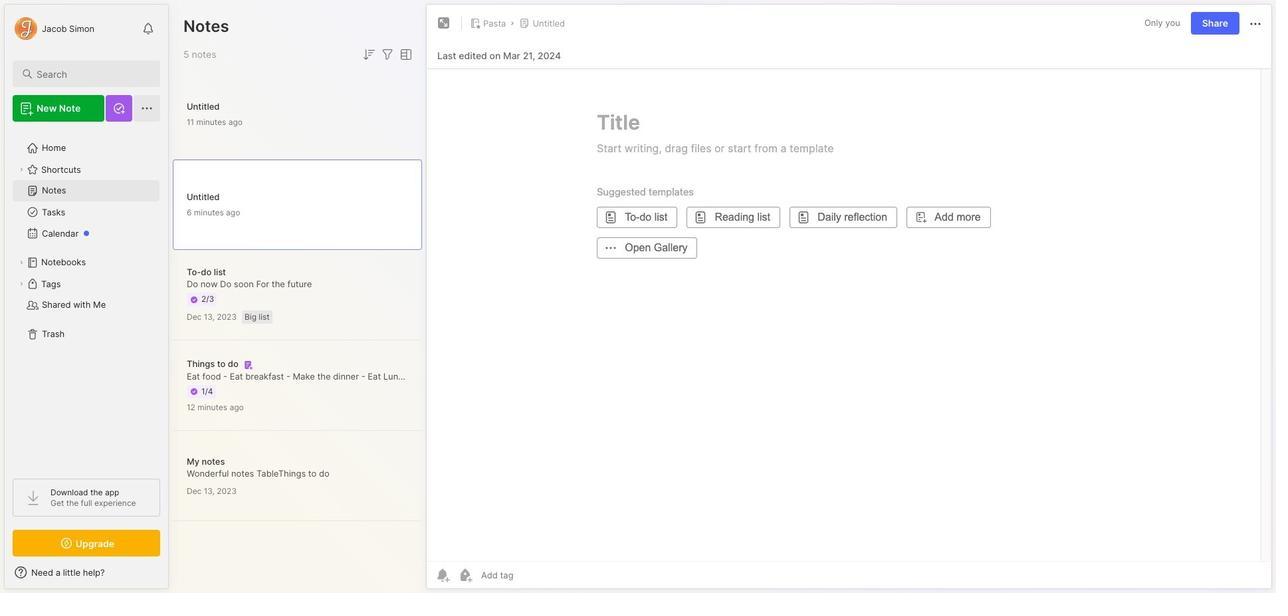 Task type: locate. For each thing, give the bounding box(es) containing it.
Add filters field
[[380, 47, 396, 63]]

more actions image
[[1248, 16, 1264, 32]]

None search field
[[37, 66, 148, 82]]

View options field
[[396, 47, 414, 63]]

expand notebooks image
[[17, 259, 25, 267]]

Search text field
[[37, 68, 148, 80]]

WHAT'S NEW field
[[5, 562, 168, 583]]

tree
[[5, 130, 168, 467]]

More actions field
[[1248, 15, 1264, 32]]

expand tags image
[[17, 280, 25, 288]]

Note Editor text field
[[427, 68, 1272, 561]]



Task type: describe. For each thing, give the bounding box(es) containing it.
Add tag field
[[480, 569, 580, 581]]

add a reminder image
[[435, 567, 451, 583]]

add tag image
[[457, 567, 473, 583]]

tree inside the main element
[[5, 130, 168, 467]]

expand note image
[[436, 15, 452, 31]]

Account field
[[13, 15, 95, 42]]

note window element
[[426, 4, 1273, 592]]

add filters image
[[380, 47, 396, 63]]

Sort options field
[[361, 47, 377, 63]]

none search field inside the main element
[[37, 66, 148, 82]]

click to collapse image
[[168, 569, 178, 584]]

main element
[[0, 0, 173, 593]]



Task type: vqa. For each thing, say whether or not it's contained in the screenshot.
tree within the Main element
yes



